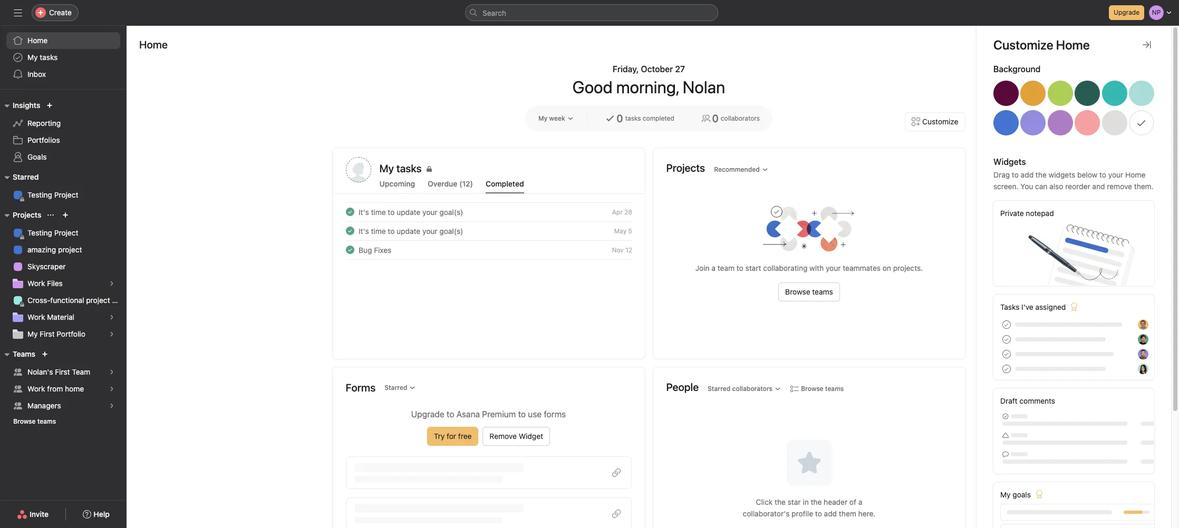 Task type: vqa. For each thing, say whether or not it's contained in the screenshot.
goals at the bottom
yes



Task type: describe. For each thing, give the bounding box(es) containing it.
forms
[[346, 382, 376, 394]]

1 vertical spatial starred button
[[380, 381, 421, 396]]

skyscraper link
[[6, 259, 120, 275]]

background
[[994, 64, 1041, 74]]

it's for may
[[358, 227, 369, 236]]

bug fixes
[[358, 246, 391, 255]]

0 horizontal spatial starred button
[[0, 171, 39, 184]]

completed image
[[344, 225, 356, 237]]

widgets
[[1049, 170, 1076, 179]]

work for work files
[[27, 279, 45, 288]]

collaborators inside dropdown button
[[733, 385, 773, 393]]

upgrade to asana premium to use forms
[[411, 410, 566, 419]]

0 vertical spatial projects
[[667, 162, 705, 174]]

starred element
[[0, 168, 127, 206]]

28
[[624, 208, 632, 216]]

goal(s) for apr
[[439, 208, 463, 217]]

create button
[[32, 4, 79, 21]]

it's time to update your goal(s) for apr 28
[[358, 208, 463, 217]]

insights
[[13, 101, 40, 110]]

the inside drag to add the widgets below to your home screen. you can also reorder and remove them.
[[1036, 170, 1047, 179]]

update for apr 28
[[397, 208, 420, 217]]

0 horizontal spatial starred
[[13, 173, 39, 181]]

insights button
[[0, 99, 40, 112]]

0 vertical spatial browse teams
[[786, 288, 833, 297]]

testing project link inside starred element
[[6, 187, 120, 204]]

completed
[[486, 179, 524, 188]]

completed button
[[486, 179, 524, 194]]

new project or portfolio image
[[62, 212, 69, 218]]

friday, october 27 good morning, nolan
[[573, 64, 726, 97]]

click the star in the header of a collaborator's profile to add them here.
[[743, 498, 876, 519]]

completed image for it's
[[344, 206, 356, 218]]

upcoming
[[380, 179, 415, 188]]

time for apr
[[371, 208, 386, 217]]

try
[[434, 432, 445, 441]]

team
[[718, 264, 735, 273]]

nolan's
[[27, 368, 53, 377]]

work from home
[[27, 385, 84, 394]]

may 5 button
[[614, 227, 632, 235]]

to left 'use'
[[518, 410, 526, 419]]

to inside click the star in the header of a collaborator's profile to add them here.
[[816, 510, 822, 519]]

project for second the testing project link from the top of the page
[[54, 228, 78, 237]]

teams element
[[0, 345, 127, 432]]

october
[[641, 64, 673, 74]]

Search tasks, projects, and more text field
[[465, 4, 719, 21]]

you
[[1021, 182, 1034, 191]]

upgrade for upgrade
[[1114, 8, 1140, 16]]

star
[[788, 498, 801, 507]]

create
[[49, 8, 72, 17]]

(12)
[[460, 179, 473, 188]]

private notepad
[[1001, 209, 1054, 218]]

managers
[[27, 401, 61, 410]]

nolan
[[683, 77, 726, 97]]

nov
[[612, 246, 624, 254]]

from
[[47, 385, 63, 394]]

a inside click the star in the header of a collaborator's profile to add them here.
[[859, 498, 863, 507]]

browse teams image
[[42, 351, 48, 358]]

files
[[47, 279, 63, 288]]

it's time to update your goal(s) for may 5
[[358, 227, 463, 236]]

material
[[47, 313, 74, 322]]

cross-functional project plan
[[27, 296, 127, 305]]

my goals
[[1001, 491, 1031, 500]]

teams button
[[0, 348, 35, 361]]

screen.
[[994, 182, 1019, 191]]

starred collaborators button
[[703, 382, 786, 396]]

help
[[94, 510, 110, 519]]

notepad
[[1026, 209, 1054, 218]]

reporting
[[27, 119, 61, 128]]

team
[[72, 368, 90, 377]]

12
[[626, 246, 632, 254]]

add inside drag to add the widgets below to your home screen. you can also reorder and remove them.
[[1021, 170, 1034, 179]]

teammates
[[843, 264, 881, 273]]

inbox link
[[6, 66, 120, 83]]

draft
[[1001, 397, 1018, 406]]

join
[[696, 264, 710, 273]]

click
[[756, 498, 773, 507]]

work for work from home
[[27, 385, 45, 394]]

bug
[[358, 246, 372, 255]]

also
[[1050, 182, 1064, 191]]

customize home
[[994, 37, 1090, 52]]

amazing project
[[27, 245, 82, 254]]

see details, work from home image
[[109, 386, 115, 393]]

1 horizontal spatial the
[[811, 498, 822, 507]]

fixes
[[374, 246, 391, 255]]

overdue (12)
[[428, 179, 473, 188]]

tasks
[[1001, 303, 1020, 312]]

customize button
[[905, 112, 966, 131]]

completed checkbox for bug
[[344, 244, 356, 256]]

apr 28
[[612, 208, 632, 216]]

1 vertical spatial browse
[[801, 385, 824, 393]]

reporting link
[[6, 115, 120, 132]]

0 vertical spatial collaborators
[[721, 114, 760, 122]]

to left asana
[[447, 410, 454, 419]]

see details, my first portfolio image
[[109, 331, 115, 338]]

work material
[[27, 313, 74, 322]]

forms
[[544, 410, 566, 419]]

free
[[458, 432, 472, 441]]

completed image for bug
[[344, 244, 356, 256]]

profile
[[792, 510, 814, 519]]

nov 12
[[612, 246, 632, 254]]

see details, nolan's first team image
[[109, 369, 115, 376]]

here.
[[859, 510, 876, 519]]

try for free
[[434, 432, 472, 441]]

skyscraper
[[27, 262, 66, 271]]

nolan's first team link
[[6, 364, 120, 381]]

work material link
[[6, 309, 120, 326]]

insights element
[[0, 96, 127, 168]]

drag to add the widgets below to your home screen. you can also reorder and remove them.
[[994, 170, 1154, 191]]

goals
[[1013, 491, 1031, 500]]

see details, work material image
[[109, 314, 115, 321]]

first for my
[[40, 330, 55, 339]]

remove
[[490, 432, 517, 441]]

nov 12 button
[[612, 246, 632, 254]]

people
[[667, 381, 699, 393]]

upcoming button
[[380, 179, 415, 194]]

update for may 5
[[397, 227, 420, 236]]

your inside drag to add the widgets below to your home screen. you can also reorder and remove them.
[[1109, 170, 1124, 179]]

my first portfolio link
[[6, 326, 120, 343]]

asana
[[457, 410, 480, 419]]

testing project for second the testing project link from the top of the page
[[27, 228, 78, 237]]

see details, managers image
[[109, 403, 115, 409]]

assigned
[[1036, 303, 1066, 312]]

teams
[[13, 350, 35, 359]]

0 vertical spatial teams
[[813, 288, 833, 297]]

them
[[839, 510, 857, 519]]

invite
[[30, 510, 49, 519]]

try for free button
[[427, 427, 479, 446]]

week
[[549, 114, 565, 122]]

premium
[[482, 410, 516, 419]]



Task type: locate. For each thing, give the bounding box(es) containing it.
completed checkbox down completed option at the left of the page
[[344, 225, 356, 237]]

2 0 from the left
[[713, 112, 719, 125]]

2 vertical spatial browse teams
[[13, 418, 56, 426]]

widget
[[519, 432, 543, 441]]

completed checkbox left bug
[[344, 244, 356, 256]]

may 5
[[614, 227, 632, 235]]

1 completed checkbox from the top
[[344, 225, 356, 237]]

2 it's from the top
[[358, 227, 369, 236]]

Completed checkbox
[[344, 225, 356, 237], [344, 244, 356, 256]]

recommended button
[[710, 162, 773, 177]]

1 vertical spatial browse teams button
[[786, 382, 849, 396]]

testing up 'show options, current sort, top' image in the left top of the page
[[27, 190, 52, 199]]

a right join on the right of page
[[712, 264, 716, 273]]

work inside teams element
[[27, 385, 45, 394]]

remove widget
[[490, 432, 543, 441]]

2 vertical spatial browse
[[13, 418, 36, 426]]

0 vertical spatial project
[[58, 245, 82, 254]]

draft comments
[[1001, 397, 1056, 406]]

1 vertical spatial project
[[86, 296, 110, 305]]

my tasks
[[380, 162, 422, 175]]

0 vertical spatial testing project link
[[6, 187, 120, 204]]

hide sidebar image
[[14, 8, 22, 17]]

the right the in
[[811, 498, 822, 507]]

1 vertical spatial collaborators
[[733, 385, 773, 393]]

friday,
[[613, 64, 639, 74]]

0 vertical spatial testing
[[27, 190, 52, 199]]

time right completed option at the left of the page
[[371, 208, 386, 217]]

starred button
[[0, 171, 39, 184], [380, 381, 421, 396]]

0 horizontal spatial add
[[824, 510, 837, 519]]

1 horizontal spatial add
[[1021, 170, 1034, 179]]

background option group
[[994, 81, 1155, 140]]

my inside dropdown button
[[539, 114, 548, 122]]

my up the inbox
[[27, 53, 38, 62]]

goals
[[27, 152, 47, 161]]

work down nolan's
[[27, 385, 45, 394]]

managers link
[[6, 398, 120, 415]]

join a team to start collaborating with your teammates on projects.
[[696, 264, 923, 273]]

completed image left bug
[[344, 244, 356, 256]]

0 vertical spatial project
[[54, 190, 78, 199]]

testing project link up new project or portfolio icon
[[6, 187, 120, 204]]

i've
[[1022, 303, 1034, 312]]

2 work from the top
[[27, 313, 45, 322]]

my inside projects element
[[27, 330, 38, 339]]

show options, current sort, top image
[[48, 212, 54, 218]]

1 horizontal spatial starred button
[[380, 381, 421, 396]]

1 completed image from the top
[[344, 206, 356, 218]]

new image
[[47, 102, 53, 109]]

1 testing from the top
[[27, 190, 52, 199]]

2 it's time to update your goal(s) from the top
[[358, 227, 463, 236]]

work files
[[27, 279, 63, 288]]

apr 28 button
[[612, 208, 632, 216]]

3 work from the top
[[27, 385, 45, 394]]

my left goals
[[1001, 491, 1011, 500]]

first down work material
[[40, 330, 55, 339]]

home inside global element
[[27, 36, 48, 45]]

1 vertical spatial projects
[[13, 211, 41, 219]]

completed image
[[344, 206, 356, 218], [344, 244, 356, 256]]

goals link
[[6, 149, 120, 166]]

1 vertical spatial completed image
[[344, 244, 356, 256]]

on projects.
[[883, 264, 923, 273]]

1 update from the top
[[397, 208, 420, 217]]

portfolios
[[27, 136, 60, 145]]

starred
[[13, 173, 39, 181], [385, 384, 408, 392], [708, 385, 731, 393]]

0 horizontal spatial upgrade
[[411, 410, 445, 419]]

work
[[27, 279, 45, 288], [27, 313, 45, 322], [27, 385, 45, 394]]

tasks left completed at the top right
[[626, 114, 641, 122]]

customize
[[923, 117, 959, 126]]

it's time to update your goal(s) up fixes
[[358, 227, 463, 236]]

project left plan
[[86, 296, 110, 305]]

see details, work files image
[[109, 281, 115, 287]]

reorder
[[1066, 182, 1091, 191]]

nolan's first team
[[27, 368, 90, 377]]

1 horizontal spatial starred
[[385, 384, 408, 392]]

testing for second the testing project link from the top of the page
[[27, 228, 52, 237]]

testing project link
[[6, 187, 120, 204], [6, 225, 120, 242]]

with
[[810, 264, 824, 273]]

tasks inside global element
[[40, 53, 58, 62]]

testing project link down new project or portfolio icon
[[6, 225, 120, 242]]

project inside projects element
[[54, 228, 78, 237]]

upgrade inside button
[[1114, 8, 1140, 16]]

0 vertical spatial completed checkbox
[[344, 225, 356, 237]]

testing project for the testing project link inside the starred element
[[27, 190, 78, 199]]

time up bug fixes
[[371, 227, 386, 236]]

1 horizontal spatial tasks
[[626, 114, 641, 122]]

0 vertical spatial upgrade
[[1114, 8, 1140, 16]]

portfolios link
[[6, 132, 120, 149]]

collaborator's
[[743, 510, 790, 519]]

0 for tasks completed
[[617, 112, 623, 125]]

1 vertical spatial testing
[[27, 228, 52, 237]]

1 horizontal spatial first
[[55, 368, 70, 377]]

testing project up amazing project
[[27, 228, 78, 237]]

0 vertical spatial update
[[397, 208, 420, 217]]

testing inside projects element
[[27, 228, 52, 237]]

global element
[[0, 26, 127, 89]]

update
[[397, 208, 420, 217], [397, 227, 420, 236]]

1 vertical spatial project
[[54, 228, 78, 237]]

0 down 'nolan'
[[713, 112, 719, 125]]

1 horizontal spatial projects
[[667, 162, 705, 174]]

0 vertical spatial starred button
[[0, 171, 39, 184]]

home
[[27, 36, 48, 45], [139, 39, 168, 51], [1126, 170, 1146, 179]]

1 it's time to update your goal(s) from the top
[[358, 208, 463, 217]]

1 vertical spatial first
[[55, 368, 70, 377]]

my up teams
[[27, 330, 38, 339]]

projects left 'show options, current sort, top' image in the left top of the page
[[13, 211, 41, 219]]

2 completed checkbox from the top
[[344, 244, 356, 256]]

may
[[614, 227, 627, 235]]

starred button down goals
[[0, 171, 39, 184]]

browse teams button
[[779, 283, 840, 302], [786, 382, 849, 396], [8, 415, 61, 429]]

work up cross-
[[27, 279, 45, 288]]

projects element
[[0, 206, 127, 345]]

0 horizontal spatial project
[[58, 245, 82, 254]]

add profile photo image
[[346, 157, 371, 183]]

1 vertical spatial add
[[824, 510, 837, 519]]

2 goal(s) from the top
[[439, 227, 463, 236]]

it's right completed option at the left of the page
[[358, 208, 369, 217]]

1 vertical spatial work
[[27, 313, 45, 322]]

0 horizontal spatial a
[[712, 264, 716, 273]]

2 horizontal spatial the
[[1036, 170, 1047, 179]]

completed checkbox for it's
[[344, 225, 356, 237]]

0 vertical spatial time
[[371, 208, 386, 217]]

my for my goals
[[1001, 491, 1011, 500]]

1 it's from the top
[[358, 208, 369, 217]]

0 vertical spatial it's time to update your goal(s)
[[358, 208, 463, 217]]

teams
[[813, 288, 833, 297], [826, 385, 844, 393], [37, 418, 56, 426]]

morning,
[[617, 77, 679, 97]]

drag
[[994, 170, 1010, 179]]

testing inside starred element
[[27, 190, 52, 199]]

the left star
[[775, 498, 786, 507]]

a right of
[[859, 498, 863, 507]]

1 testing project link from the top
[[6, 187, 120, 204]]

1 horizontal spatial project
[[86, 296, 110, 305]]

starred inside dropdown button
[[708, 385, 731, 393]]

1 vertical spatial a
[[859, 498, 863, 507]]

to
[[1012, 170, 1019, 179], [1100, 170, 1107, 179], [388, 208, 395, 217], [388, 227, 395, 236], [737, 264, 744, 273], [447, 410, 454, 419], [518, 410, 526, 419], [816, 510, 822, 519]]

work down cross-
[[27, 313, 45, 322]]

Completed checkbox
[[344, 206, 356, 218]]

use
[[528, 410, 542, 419]]

work for work material
[[27, 313, 45, 322]]

tasks up the inbox
[[40, 53, 58, 62]]

projects inside projects dropdown button
[[13, 211, 41, 219]]

starred button right forms
[[380, 381, 421, 396]]

goal(s)
[[439, 208, 463, 217], [439, 227, 463, 236]]

help button
[[76, 505, 117, 524]]

0 horizontal spatial home
[[27, 36, 48, 45]]

to down "upcoming" button
[[388, 208, 395, 217]]

recommended
[[714, 165, 760, 173]]

the
[[1036, 170, 1047, 179], [775, 498, 786, 507], [811, 498, 822, 507]]

2 testing from the top
[[27, 228, 52, 237]]

0 left the tasks completed
[[617, 112, 623, 125]]

0 vertical spatial it's
[[358, 208, 369, 217]]

0 vertical spatial goal(s)
[[439, 208, 463, 217]]

0 for collaborators
[[713, 112, 719, 125]]

1 horizontal spatial home
[[139, 39, 168, 51]]

remove
[[1108, 182, 1133, 191]]

comments
[[1020, 397, 1056, 406]]

upgrade for upgrade to asana premium to use forms
[[411, 410, 445, 419]]

amazing
[[27, 245, 56, 254]]

to up fixes
[[388, 227, 395, 236]]

2 time from the top
[[371, 227, 386, 236]]

first
[[40, 330, 55, 339], [55, 368, 70, 377]]

0 horizontal spatial 0
[[617, 112, 623, 125]]

to right profile
[[816, 510, 822, 519]]

0 vertical spatial add
[[1021, 170, 1034, 179]]

first for nolan's
[[55, 368, 70, 377]]

2 completed image from the top
[[344, 244, 356, 256]]

1 vertical spatial it's
[[358, 227, 369, 236]]

projects left recommended
[[667, 162, 705, 174]]

1 vertical spatial time
[[371, 227, 386, 236]]

them.
[[1135, 182, 1154, 191]]

2 vertical spatial work
[[27, 385, 45, 394]]

2 testing project link from the top
[[6, 225, 120, 242]]

my left week
[[539, 114, 548, 122]]

my for my first portfolio
[[27, 330, 38, 339]]

1 0 from the left
[[617, 112, 623, 125]]

1 vertical spatial upgrade
[[411, 410, 445, 419]]

1 vertical spatial testing project
[[27, 228, 78, 237]]

close customization pane image
[[1143, 41, 1152, 49]]

it's time to update your goal(s) down "upcoming" button
[[358, 208, 463, 217]]

to left start at the right of the page
[[737, 264, 744, 273]]

home
[[65, 385, 84, 394]]

2 update from the top
[[397, 227, 420, 236]]

header
[[824, 498, 848, 507]]

my for my week
[[539, 114, 548, 122]]

first inside projects element
[[40, 330, 55, 339]]

my inside global element
[[27, 53, 38, 62]]

it's for apr
[[358, 208, 369, 217]]

testing
[[27, 190, 52, 199], [27, 228, 52, 237]]

below
[[1078, 170, 1098, 179]]

starred right people on the bottom right of page
[[708, 385, 731, 393]]

goal(s) for may
[[439, 227, 463, 236]]

0 vertical spatial tasks
[[40, 53, 58, 62]]

project for the testing project link inside the starred element
[[54, 190, 78, 199]]

0 vertical spatial completed image
[[344, 206, 356, 218]]

0 vertical spatial testing project
[[27, 190, 78, 199]]

overdue (12) button
[[428, 179, 473, 194]]

testing project inside starred element
[[27, 190, 78, 199]]

1 vertical spatial teams
[[826, 385, 844, 393]]

testing project up 'show options, current sort, top' image in the left top of the page
[[27, 190, 78, 199]]

to up and
[[1100, 170, 1107, 179]]

add inside click the star in the header of a collaborator's profile to add them here.
[[824, 510, 837, 519]]

projects
[[667, 162, 705, 174], [13, 211, 41, 219]]

27
[[676, 64, 685, 74]]

0 horizontal spatial tasks
[[40, 53, 58, 62]]

remove widget button
[[483, 427, 550, 446]]

portfolio
[[57, 330, 85, 339]]

browse teams button inside teams element
[[8, 415, 61, 429]]

1 horizontal spatial upgrade
[[1114, 8, 1140, 16]]

1 vertical spatial it's time to update your goal(s)
[[358, 227, 463, 236]]

project up skyscraper link
[[58, 245, 82, 254]]

work files link
[[6, 275, 120, 292]]

first inside teams element
[[55, 368, 70, 377]]

1 vertical spatial tasks
[[626, 114, 641, 122]]

0 horizontal spatial projects
[[13, 211, 41, 219]]

my tasks link
[[380, 161, 632, 176]]

1 work from the top
[[27, 279, 45, 288]]

it's right completed icon
[[358, 227, 369, 236]]

completed
[[643, 114, 675, 122]]

project up amazing project link on the top of page
[[54, 228, 78, 237]]

my tasks link
[[6, 49, 120, 66]]

testing for the testing project link inside the starred element
[[27, 190, 52, 199]]

browse teams inside teams element
[[13, 418, 56, 426]]

0 vertical spatial a
[[712, 264, 716, 273]]

1 horizontal spatial 0
[[713, 112, 719, 125]]

first up the work from home link
[[55, 368, 70, 377]]

0 vertical spatial first
[[40, 330, 55, 339]]

2 testing project from the top
[[27, 228, 78, 237]]

home inside drag to add the widgets below to your home screen. you can also reorder and remove them.
[[1126, 170, 1146, 179]]

0 horizontal spatial the
[[775, 498, 786, 507]]

my for my tasks
[[27, 53, 38, 62]]

0 horizontal spatial first
[[40, 330, 55, 339]]

testing project inside projects element
[[27, 228, 78, 237]]

my week
[[539, 114, 565, 122]]

projects button
[[0, 209, 41, 222]]

1 vertical spatial update
[[397, 227, 420, 236]]

1 vertical spatial testing project link
[[6, 225, 120, 242]]

starred right forms
[[385, 384, 408, 392]]

in
[[803, 498, 809, 507]]

to right drag
[[1012, 170, 1019, 179]]

apr
[[612, 208, 623, 216]]

2 horizontal spatial home
[[1126, 170, 1146, 179]]

cross-functional project plan link
[[6, 292, 127, 309]]

0 vertical spatial work
[[27, 279, 45, 288]]

browse inside teams element
[[13, 418, 36, 426]]

2 project from the top
[[54, 228, 78, 237]]

tasks i've assigned
[[1001, 303, 1066, 312]]

1 project from the top
[[54, 190, 78, 199]]

collaborating
[[764, 264, 808, 273]]

1 vertical spatial browse teams
[[801, 385, 844, 393]]

1 testing project from the top
[[27, 190, 78, 199]]

my week button
[[534, 111, 579, 126]]

tasks
[[40, 53, 58, 62], [626, 114, 641, 122]]

my
[[27, 53, 38, 62], [539, 114, 548, 122], [27, 330, 38, 339], [1001, 491, 1011, 500]]

1 time from the top
[[371, 208, 386, 217]]

2 vertical spatial teams
[[37, 418, 56, 426]]

testing up amazing
[[27, 228, 52, 237]]

2 vertical spatial browse teams button
[[8, 415, 61, 429]]

teams inside teams element
[[37, 418, 56, 426]]

project
[[58, 245, 82, 254], [86, 296, 110, 305]]

0 vertical spatial browse teams button
[[779, 283, 840, 302]]

add down header
[[824, 510, 837, 519]]

completed image up completed icon
[[344, 206, 356, 218]]

project up new project or portfolio icon
[[54, 190, 78, 199]]

work from home link
[[6, 381, 120, 398]]

the up the can
[[1036, 170, 1047, 179]]

1 horizontal spatial a
[[859, 498, 863, 507]]

starred collaborators
[[708, 385, 773, 393]]

1 vertical spatial goal(s)
[[439, 227, 463, 236]]

add up you
[[1021, 170, 1034, 179]]

time for may
[[371, 227, 386, 236]]

0 vertical spatial browse
[[786, 288, 811, 297]]

2 horizontal spatial starred
[[708, 385, 731, 393]]

1 goal(s) from the top
[[439, 208, 463, 217]]

project inside starred element
[[54, 190, 78, 199]]

1 vertical spatial completed checkbox
[[344, 244, 356, 256]]

starred down goals
[[13, 173, 39, 181]]



